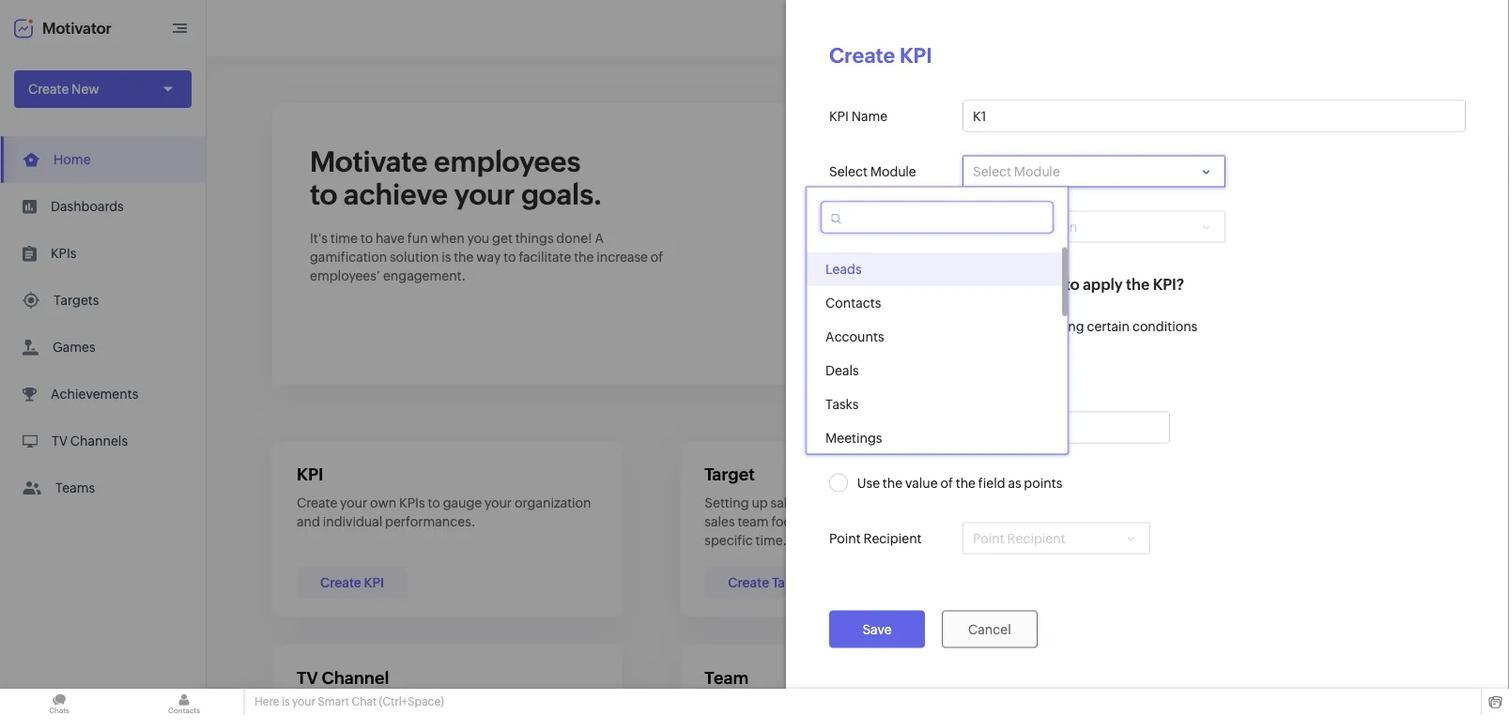 Task type: locate. For each thing, give the bounding box(es) containing it.
you
[[467, 231, 490, 246], [960, 276, 986, 294], [912, 496, 934, 511]]

1 horizontal spatial records
[[973, 320, 1023, 335]]

1 horizontal spatial of
[[941, 476, 953, 491]]

points
[[880, 420, 919, 435], [1024, 476, 1063, 491]]

1 vertical spatial employees
[[1113, 515, 1180, 530]]

records down on which records you would like to apply the kpi?
[[973, 320, 1023, 335]]

creating
[[1145, 496, 1196, 511]]

point recipient
[[830, 531, 922, 546]]

0 vertical spatial tv
[[52, 434, 68, 449]]

to right time
[[360, 231, 373, 246]]

0 vertical spatial you
[[467, 231, 490, 246]]

1 horizontal spatial you
[[912, 496, 934, 511]]

achieve
[[344, 178, 448, 210], [1197, 515, 1245, 530]]

list box
[[807, 248, 1068, 455]]

1 horizontal spatial employees
[[1113, 515, 1180, 530]]

and
[[937, 496, 960, 511], [1242, 496, 1266, 511], [297, 515, 320, 530]]

create down specific
[[728, 576, 770, 591]]

1 horizontal spatial tv
[[297, 669, 318, 689]]

tasks option
[[807, 388, 1063, 421]]

tv inside list
[[52, 434, 68, 449]]

create kpi
[[830, 43, 933, 67], [320, 576, 384, 591]]

0 vertical spatial points
[[880, 420, 919, 435]]

goals down motivate
[[1278, 515, 1311, 530]]

dashboards
[[51, 199, 124, 214]]

0 horizontal spatial goals
[[935, 515, 968, 530]]

your up get
[[454, 178, 515, 210]]

your left smart
[[292, 696, 316, 709]]

tv
[[52, 434, 68, 449], [297, 669, 318, 689]]

contacts image
[[125, 690, 243, 716]]

done!
[[556, 231, 593, 246]]

2 vertical spatial you
[[912, 496, 934, 511]]

solution
[[390, 250, 439, 265]]

to inside "start creating games and motivate your employees to achieve their goals enthusiastically."
[[1182, 515, 1195, 530]]

1 vertical spatial kpis
[[399, 496, 425, 511]]

on
[[824, 515, 840, 530]]

target down time.
[[772, 576, 811, 591]]

set points per record
[[858, 420, 985, 435]]

organization
[[515, 496, 591, 511]]

employees'
[[310, 269, 381, 284]]

0 vertical spatial kpis
[[51, 246, 77, 261]]

kpis up performances.
[[399, 496, 425, 511]]

create
[[830, 43, 896, 67], [28, 82, 69, 97], [297, 496, 338, 511], [320, 576, 362, 591], [728, 576, 770, 591]]

motivate employees to achieve your goals.
[[310, 146, 603, 210]]

motivate
[[310, 146, 428, 178]]

you down value
[[912, 496, 934, 511]]

1 vertical spatial points
[[1024, 476, 1063, 491]]

employees down start
[[1113, 515, 1180, 530]]

is inside it's time to have fun when you get things done! a gamification solution is the way to facilitate the increase of employees' engagement.
[[442, 250, 451, 265]]

all records
[[858, 320, 926, 335]]

your up the 'enthusiastically.'
[[1325, 496, 1352, 511]]

to inside create your own kpis to gauge your organization and individual performances.
[[428, 496, 440, 511]]

help
[[850, 496, 877, 511]]

time
[[330, 231, 358, 246]]

create up individual
[[297, 496, 338, 511]]

0 horizontal spatial records
[[876, 320, 926, 335]]

None text field
[[964, 101, 1466, 131], [823, 202, 1052, 233], [964, 101, 1466, 131], [823, 202, 1052, 233]]

achieve down games
[[1197, 515, 1245, 530]]

home
[[54, 152, 91, 167]]

and left individual
[[297, 515, 320, 530]]

focused
[[772, 515, 821, 530]]

a
[[990, 515, 997, 530]]

points right set
[[880, 420, 919, 435]]

tv channels
[[52, 434, 128, 449]]

and up their
[[1242, 496, 1266, 511]]

1 vertical spatial you
[[960, 276, 986, 294]]

create kpi up name
[[830, 43, 933, 67]]

you left would
[[960, 276, 986, 294]]

is right here
[[282, 696, 290, 709]]

games
[[1198, 496, 1240, 511]]

and inside "start creating games and motivate your employees to achieve their goals enthusiastically."
[[1242, 496, 1266, 511]]

1 vertical spatial is
[[282, 696, 290, 709]]

your up recipient
[[905, 515, 932, 530]]

0 horizontal spatial and
[[297, 515, 320, 530]]

0 horizontal spatial kpis
[[51, 246, 77, 261]]

records right all
[[876, 320, 926, 335]]

2 horizontal spatial and
[[1242, 496, 1266, 511]]

as
[[1008, 476, 1022, 491]]

1 horizontal spatial and
[[937, 496, 960, 511]]

employees
[[434, 146, 581, 178], [1113, 515, 1180, 530]]

field
[[979, 476, 1006, 491]]

and inside create your own kpis to gauge your organization and individual performances.
[[297, 515, 320, 530]]

1 horizontal spatial kpis
[[399, 496, 425, 511]]

the
[[454, 250, 474, 265], [574, 250, 594, 265], [1126, 276, 1150, 294], [883, 476, 903, 491], [956, 476, 976, 491]]

0 vertical spatial sales
[[771, 496, 801, 511]]

you inside setting up sales targets help keep you and your sales team focused on achieving your goals for a specific time.
[[912, 496, 934, 511]]

achieve up have
[[344, 178, 448, 210]]

1 vertical spatial achieve
[[1197, 515, 1245, 530]]

tv left 'channels'
[[52, 434, 68, 449]]

tv channel
[[297, 669, 389, 689]]

your inside "start creating games and motivate your employees to achieve their goals enthusiastically."
[[1325, 496, 1352, 511]]

create left the new
[[28, 82, 69, 97]]

you inside it's time to have fun when you get things done! a gamification solution is the way to facilitate the increase of employees' engagement.
[[467, 231, 490, 246]]

of right value
[[941, 476, 953, 491]]

0 vertical spatial of
[[651, 250, 663, 265]]

kpis up targets
[[51, 246, 77, 261]]

records
[[876, 320, 926, 335], [973, 320, 1023, 335]]

0 vertical spatial target
[[705, 465, 755, 485]]

sales down setting
[[705, 515, 735, 530]]

the down done!
[[574, 250, 594, 265]]

cancel button
[[942, 611, 1038, 649]]

list
[[0, 136, 206, 512]]

0 horizontal spatial achieve
[[344, 178, 448, 210]]

to down get
[[504, 250, 516, 265]]

targets
[[54, 293, 99, 308]]

create kpi down individual
[[320, 576, 384, 591]]

to down creating at the bottom right of page
[[1182, 515, 1195, 530]]

1 horizontal spatial sales
[[771, 496, 801, 511]]

you up way
[[467, 231, 490, 246]]

sales
[[771, 496, 801, 511], [705, 515, 735, 530]]

0 vertical spatial employees
[[434, 146, 581, 178]]

your inside motivate employees to achieve your goals.
[[454, 178, 515, 210]]

0 horizontal spatial you
[[467, 231, 490, 246]]

kpis
[[51, 246, 77, 261], [399, 496, 425, 511]]

certain
[[1087, 320, 1130, 335]]

0 horizontal spatial of
[[651, 250, 663, 265]]

and down the use the value of the field as points
[[937, 496, 960, 511]]

0 vertical spatial achieve
[[344, 178, 448, 210]]

to up performances.
[[428, 496, 440, 511]]

0 horizontal spatial sales
[[705, 515, 735, 530]]

is down when
[[442, 250, 451, 265]]

team
[[738, 515, 769, 530]]

up
[[752, 496, 768, 511]]

tv up smart
[[297, 669, 318, 689]]

user image
[[1451, 13, 1482, 43]]

1 goals from the left
[[935, 515, 968, 530]]

goals
[[935, 515, 968, 530], [1278, 515, 1311, 530]]

1 horizontal spatial goals
[[1278, 515, 1311, 530]]

1 vertical spatial target
[[772, 576, 811, 591]]

contacts
[[826, 295, 881, 310]]

1 records from the left
[[876, 320, 926, 335]]

the left the field
[[956, 476, 976, 491]]

setting up sales targets help keep you and your sales team focused on achieving your goals for a specific time.
[[705, 496, 997, 549]]

tv for tv channel
[[297, 669, 318, 689]]

goals inside "start creating games and motivate your employees to achieve their goals enthusiastically."
[[1278, 515, 1311, 530]]

sales up focused
[[771, 496, 801, 511]]

chats image
[[0, 690, 118, 716]]

facilitate
[[519, 250, 572, 265]]

all
[[858, 320, 873, 335]]

1 horizontal spatial achieve
[[1197, 515, 1245, 530]]

you for motivate employees
[[467, 231, 490, 246]]

2 goals from the left
[[1278, 515, 1311, 530]]

record
[[830, 219, 874, 234]]

1 horizontal spatial target
[[772, 576, 811, 591]]

accounts
[[826, 329, 885, 344]]

select module
[[830, 164, 917, 179]]

0 vertical spatial is
[[442, 250, 451, 265]]

the up 'keep'
[[883, 476, 903, 491]]

0 horizontal spatial tv
[[52, 434, 68, 449]]

1 horizontal spatial is
[[442, 250, 451, 265]]

1 horizontal spatial create kpi
[[830, 43, 933, 67]]

0 horizontal spatial employees
[[434, 146, 581, 178]]

games
[[53, 340, 95, 355]]

to up it's
[[310, 178, 337, 210]]

0 horizontal spatial is
[[282, 696, 290, 709]]

0 horizontal spatial create kpi
[[320, 576, 384, 591]]

1 vertical spatial tv
[[297, 669, 318, 689]]

1 vertical spatial sales
[[705, 515, 735, 530]]

target up setting
[[705, 465, 755, 485]]

0 vertical spatial create kpi
[[830, 43, 933, 67]]

of right increase
[[651, 250, 663, 265]]

2 horizontal spatial you
[[960, 276, 986, 294]]

None field
[[963, 155, 1226, 187]]

cancel
[[969, 622, 1012, 637]]

it's time to have fun when you get things done! a gamification solution is the way to facilitate the increase of employees' engagement.
[[310, 231, 663, 284]]

employees up get
[[434, 146, 581, 178]]

meetings option
[[807, 421, 1063, 455]]

motivator
[[42, 19, 112, 37]]

own
[[370, 496, 397, 511]]

target
[[705, 465, 755, 485], [772, 576, 811, 591]]

points right as
[[1024, 476, 1063, 491]]

list box containing leads
[[807, 248, 1068, 455]]

goals left for
[[935, 515, 968, 530]]

like
[[1037, 276, 1062, 294]]



Task type: vqa. For each thing, say whether or not it's contained in the screenshot.
'FACILITATE'
yes



Task type: describe. For each thing, give the bounding box(es) containing it.
record selection
[[830, 219, 934, 234]]

1 vertical spatial of
[[941, 476, 953, 491]]

name
[[852, 109, 888, 124]]

create up kpi name
[[830, 43, 896, 67]]

of inside it's time to have fun when you get things done! a gamification solution is the way to facilitate the increase of employees' engagement.
[[651, 250, 663, 265]]

targets
[[804, 496, 847, 511]]

smart
[[318, 696, 349, 709]]

gamification
[[310, 250, 387, 265]]

engagement.
[[383, 269, 466, 284]]

deals option
[[807, 354, 1063, 388]]

team
[[705, 669, 749, 689]]

you for target
[[912, 496, 934, 511]]

recipient
[[864, 531, 922, 546]]

create down individual
[[320, 576, 362, 591]]

create inside create your own kpis to gauge your organization and individual performances.
[[297, 496, 338, 511]]

0 horizontal spatial points
[[880, 420, 919, 435]]

achieve inside motivate employees to achieve your goals.
[[344, 178, 448, 210]]

when
[[431, 231, 465, 246]]

list containing home
[[0, 136, 206, 512]]

apply
[[1083, 276, 1123, 294]]

employees inside "start creating games and motivate your employees to achieve their goals enthusiastically."
[[1113, 515, 1180, 530]]

create your own kpis to gauge your organization and individual performances.
[[297, 496, 591, 530]]

dashboard
[[1113, 669, 1202, 689]]

accounts option
[[807, 320, 1063, 354]]

start creating games and motivate your employees to achieve their goals enthusiastically.
[[1113, 496, 1411, 530]]

records
[[901, 276, 956, 294]]

1 vertical spatial create kpi
[[320, 576, 384, 591]]

on
[[830, 276, 851, 294]]

channel
[[322, 669, 389, 689]]

and inside setting up sales targets help keep you and your sales team focused on achieving your goals for a specific time.
[[937, 496, 960, 511]]

the down when
[[454, 250, 474, 265]]

to right like
[[1065, 276, 1080, 294]]

set
[[858, 420, 878, 435]]

deals
[[826, 363, 859, 378]]

achievements
[[51, 387, 138, 402]]

here
[[255, 696, 279, 709]]

contacts option
[[807, 286, 1063, 320]]

gauge
[[443, 496, 482, 511]]

keep
[[879, 496, 909, 511]]

kpis inside create your own kpis to gauge your organization and individual performances.
[[399, 496, 425, 511]]

things
[[515, 231, 554, 246]]

0 horizontal spatial target
[[705, 465, 755, 485]]

2 records from the left
[[973, 320, 1023, 335]]

your right gauge
[[485, 496, 512, 511]]

leads option
[[807, 252, 1063, 286]]

start
[[1113, 496, 1142, 511]]

create target
[[728, 576, 811, 591]]

module
[[871, 164, 917, 179]]

goals inside setting up sales targets help keep you and your sales team focused on achieving your goals for a specific time.
[[935, 515, 968, 530]]

points computation
[[830, 370, 972, 388]]

achieve inside "start creating games and motivate your employees to achieve their goals enthusiastically."
[[1197, 515, 1245, 530]]

use the value of the field as points
[[858, 476, 1063, 491]]

teams
[[55, 481, 95, 496]]

point
[[830, 531, 861, 546]]

here is your smart chat (ctrl+space)
[[255, 696, 444, 709]]

enthusiastically.
[[1314, 515, 1411, 530]]

to inside motivate employees to achieve your goals.
[[310, 178, 337, 210]]

per
[[922, 420, 942, 435]]

matching
[[1026, 320, 1085, 335]]

time.
[[756, 534, 787, 549]]

specific
[[705, 534, 753, 549]]

have
[[376, 231, 405, 246]]

kpi name
[[830, 109, 888, 124]]

for
[[970, 515, 988, 530]]

get
[[492, 231, 513, 246]]

points
[[830, 370, 874, 388]]

achieving
[[843, 515, 902, 530]]

(ctrl+space)
[[379, 696, 444, 709]]

goals.
[[521, 178, 603, 210]]

leads
[[826, 262, 862, 277]]

fun
[[408, 231, 428, 246]]

select
[[830, 164, 868, 179]]

use
[[858, 476, 880, 491]]

value
[[906, 476, 938, 491]]

setting
[[705, 496, 749, 511]]

record
[[945, 420, 985, 435]]

employees inside motivate employees to achieve your goals.
[[434, 146, 581, 178]]

tv for tv channels
[[52, 434, 68, 449]]

your up for
[[963, 496, 990, 511]]

new
[[72, 82, 99, 97]]

performances.
[[385, 515, 476, 530]]

their
[[1248, 515, 1276, 530]]

a
[[595, 231, 604, 246]]

motivate
[[1268, 496, 1322, 511]]

save
[[863, 622, 892, 637]]

meetings
[[826, 431, 883, 446]]

1 horizontal spatial points
[[1024, 476, 1063, 491]]

would
[[990, 276, 1034, 294]]

individual
[[323, 515, 383, 530]]

it's
[[310, 231, 328, 246]]

your up individual
[[340, 496, 367, 511]]

chat
[[352, 696, 377, 709]]

the left the kpi?
[[1126, 276, 1150, 294]]

conditions
[[1133, 320, 1198, 335]]

computation
[[877, 370, 972, 388]]

save button
[[830, 611, 925, 649]]

which
[[854, 276, 898, 294]]

Add Points text field
[[1005, 413, 1170, 443]]

selection
[[876, 219, 934, 234]]

create new
[[28, 82, 99, 97]]

on which records you would like to apply the kpi?
[[830, 276, 1185, 294]]



